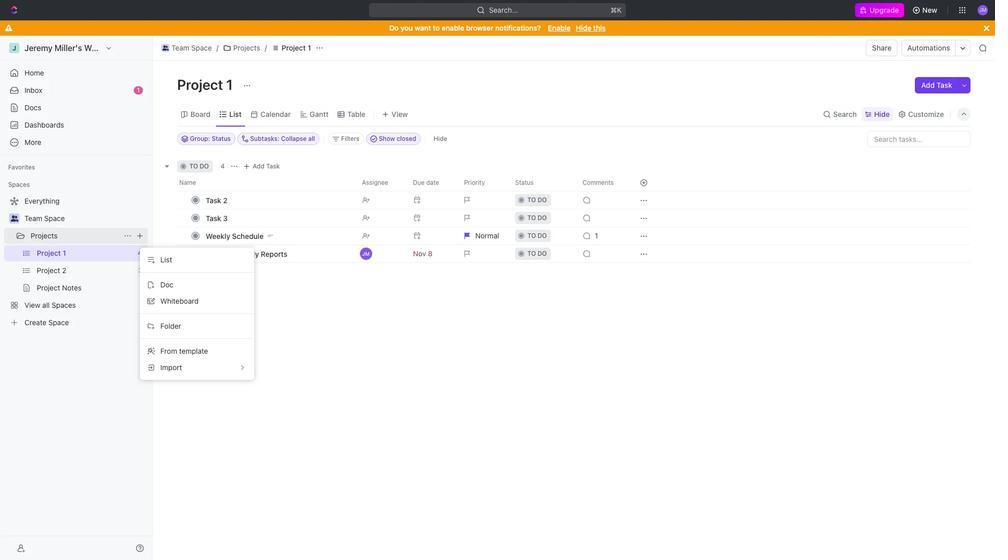Task type: vqa. For each thing, say whether or not it's contained in the screenshot.
left 1
yes



Task type: describe. For each thing, give the bounding box(es) containing it.
calendar link
[[259, 107, 291, 121]]

Search tasks... text field
[[868, 131, 970, 147]]

0 vertical spatial team space
[[172, 43, 212, 52]]

2 horizontal spatial 1
[[308, 43, 311, 52]]

dashboards
[[25, 121, 64, 129]]

sidebar navigation
[[0, 36, 153, 560]]

project inside project 1 link
[[282, 43, 306, 52]]

0 vertical spatial projects
[[233, 43, 260, 52]]

inbox
[[25, 86, 42, 94]]

project 1 inside project 1 link
[[282, 43, 311, 52]]

add task for right add task button
[[922, 81, 952, 89]]

task 3 link
[[203, 211, 354, 225]]

spaces
[[8, 181, 30, 188]]

doc button
[[144, 277, 250, 293]]

notifications?
[[495, 23, 541, 32]]

table link
[[345, 107, 366, 121]]

4
[[221, 162, 225, 170]]

share
[[872, 43, 892, 52]]

dashboards link
[[4, 117, 148, 133]]

folder
[[160, 322, 181, 330]]

‎task 2
[[206, 196, 228, 205]]

user group image
[[162, 45, 169, 51]]

list inside button
[[160, 255, 172, 264]]

1 / from the left
[[216, 43, 219, 52]]

0 vertical spatial team
[[172, 43, 189, 52]]

do
[[200, 162, 209, 170]]

hide button
[[862, 107, 893, 121]]

from
[[160, 347, 177, 355]]

search
[[834, 110, 857, 118]]

do
[[389, 23, 399, 32]]

do you want to enable browser notifications? enable hide this
[[389, 23, 606, 32]]

1 horizontal spatial space
[[191, 43, 212, 52]]

want
[[415, 23, 431, 32]]

hide inside button
[[434, 135, 447, 142]]

import button
[[144, 360, 250, 376]]

this
[[593, 23, 606, 32]]

2 horizontal spatial add task button
[[915, 77, 959, 93]]

weekly
[[206, 232, 230, 240]]

reports
[[261, 249, 287, 258]]

weekly schedule
[[206, 232, 264, 240]]

1 inside the sidebar navigation
[[137, 86, 140, 94]]

customize
[[908, 110, 944, 118]]

team space inside tree
[[25, 214, 65, 223]]

1 horizontal spatial hide
[[576, 23, 592, 32]]

favorites
[[8, 163, 35, 171]]

team inside tree
[[25, 214, 42, 223]]

search button
[[820, 107, 860, 121]]

share button
[[866, 40, 898, 56]]

‎task 2 link
[[203, 193, 354, 208]]

hide inside dropdown button
[[874, 110, 890, 118]]

review monthly reports
[[206, 249, 287, 258]]

‎task
[[206, 196, 221, 205]]

hide button
[[430, 133, 451, 145]]

add task for add task button to the bottom
[[206, 267, 236, 276]]

projects link inside tree
[[31, 228, 120, 244]]

docs link
[[4, 100, 148, 116]]

1 horizontal spatial to
[[433, 23, 440, 32]]

3
[[223, 214, 228, 222]]

project 1 link
[[269, 42, 314, 54]]



Task type: locate. For each thing, give the bounding box(es) containing it.
1 vertical spatial team space
[[25, 214, 65, 223]]

2 vertical spatial hide
[[434, 135, 447, 142]]

0 horizontal spatial add task
[[206, 267, 236, 276]]

0 vertical spatial add
[[922, 81, 935, 89]]

enable
[[442, 23, 464, 32]]

1 horizontal spatial /
[[265, 43, 267, 52]]

1 horizontal spatial projects
[[233, 43, 260, 52]]

1 vertical spatial add task button
[[241, 160, 284, 173]]

2 vertical spatial add task
[[206, 267, 236, 276]]

review
[[206, 249, 230, 258]]

1 vertical spatial add task
[[253, 162, 280, 170]]

to right the want
[[433, 23, 440, 32]]

0 vertical spatial team space link
[[159, 42, 214, 54]]

1 horizontal spatial projects link
[[221, 42, 263, 54]]

1 vertical spatial space
[[44, 214, 65, 223]]

0 horizontal spatial add
[[206, 267, 219, 276]]

projects
[[233, 43, 260, 52], [31, 231, 58, 240]]

0 horizontal spatial team space
[[25, 214, 65, 223]]

docs
[[25, 103, 41, 112]]

projects link
[[221, 42, 263, 54], [31, 228, 120, 244]]

tree containing team space
[[4, 193, 148, 331]]

0 vertical spatial space
[[191, 43, 212, 52]]

space inside the sidebar navigation
[[44, 214, 65, 223]]

to
[[433, 23, 440, 32], [189, 162, 198, 170]]

1 horizontal spatial list
[[229, 110, 242, 118]]

board link
[[188, 107, 211, 121]]

task up customize
[[937, 81, 952, 89]]

board
[[190, 110, 211, 118]]

team right user group image
[[25, 214, 42, 223]]

0 vertical spatial list
[[229, 110, 242, 118]]

add task button up customize
[[915, 77, 959, 93]]

0 horizontal spatial to
[[189, 162, 198, 170]]

1 vertical spatial list
[[160, 255, 172, 264]]

team space link
[[159, 42, 214, 54], [25, 210, 146, 227]]

project 1
[[282, 43, 311, 52], [177, 76, 236, 93]]

monthly
[[232, 249, 259, 258]]

0 horizontal spatial project 1
[[177, 76, 236, 93]]

task down review
[[221, 267, 236, 276]]

0 horizontal spatial add task button
[[201, 266, 240, 278]]

2 horizontal spatial hide
[[874, 110, 890, 118]]

0 vertical spatial project
[[282, 43, 306, 52]]

home
[[25, 68, 44, 77]]

to left the do
[[189, 162, 198, 170]]

list right board
[[229, 110, 242, 118]]

0 horizontal spatial 1
[[137, 86, 140, 94]]

0 horizontal spatial space
[[44, 214, 65, 223]]

hide
[[576, 23, 592, 32], [874, 110, 890, 118], [434, 135, 447, 142]]

2 horizontal spatial add task
[[922, 81, 952, 89]]

1 horizontal spatial project
[[282, 43, 306, 52]]

2 vertical spatial add
[[206, 267, 219, 276]]

task 3
[[206, 214, 228, 222]]

0 vertical spatial add task button
[[915, 77, 959, 93]]

/
[[216, 43, 219, 52], [265, 43, 267, 52]]

space right user group icon
[[191, 43, 212, 52]]

1 horizontal spatial team space link
[[159, 42, 214, 54]]

0 horizontal spatial projects
[[31, 231, 58, 240]]

gantt link
[[308, 107, 329, 121]]

0 vertical spatial hide
[[576, 23, 592, 32]]

add up customize
[[922, 81, 935, 89]]

gantt
[[310, 110, 329, 118]]

projects inside tree
[[31, 231, 58, 240]]

review monthly reports link
[[203, 246, 354, 261]]

add task button down review
[[201, 266, 240, 278]]

list button
[[144, 252, 250, 268]]

calendar
[[261, 110, 291, 118]]

0 vertical spatial project 1
[[282, 43, 311, 52]]

space
[[191, 43, 212, 52], [44, 214, 65, 223]]

list up doc
[[160, 255, 172, 264]]

1 horizontal spatial team space
[[172, 43, 212, 52]]

team space
[[172, 43, 212, 52], [25, 214, 65, 223]]

add task button
[[915, 77, 959, 93], [241, 160, 284, 173], [201, 266, 240, 278]]

add task
[[922, 81, 952, 89], [253, 162, 280, 170], [206, 267, 236, 276]]

add task down review
[[206, 267, 236, 276]]

from template
[[160, 347, 208, 355]]

from template button
[[144, 343, 250, 360]]

automations button
[[903, 40, 956, 56]]

automations
[[908, 43, 950, 52]]

2 vertical spatial add task button
[[201, 266, 240, 278]]

1 vertical spatial projects
[[31, 231, 58, 240]]

2 / from the left
[[265, 43, 267, 52]]

add for add task button to the bottom
[[206, 267, 219, 276]]

1 vertical spatial add
[[253, 162, 265, 170]]

tree
[[4, 193, 148, 331]]

1 horizontal spatial add
[[253, 162, 265, 170]]

table
[[348, 110, 366, 118]]

whiteboard
[[160, 297, 199, 305]]

1 vertical spatial project 1
[[177, 76, 236, 93]]

add task up customize
[[922, 81, 952, 89]]

import
[[160, 363, 182, 372]]

1 vertical spatial project
[[177, 76, 223, 93]]

upgrade
[[870, 6, 899, 14]]

1 horizontal spatial 1
[[226, 76, 233, 93]]

search...
[[489, 6, 518, 14]]

to do
[[189, 162, 209, 170]]

home link
[[4, 65, 148, 81]]

0 vertical spatial to
[[433, 23, 440, 32]]

task left "3"
[[206, 214, 221, 222]]

doc
[[160, 280, 174, 289]]

favorites button
[[4, 161, 39, 174]]

⌘k
[[611, 6, 622, 14]]

1 vertical spatial hide
[[874, 110, 890, 118]]

2 horizontal spatial add
[[922, 81, 935, 89]]

new button
[[908, 2, 944, 18]]

list link
[[227, 107, 242, 121]]

team space right user group icon
[[172, 43, 212, 52]]

1
[[308, 43, 311, 52], [226, 76, 233, 93], [137, 86, 140, 94]]

team
[[172, 43, 189, 52], [25, 214, 42, 223]]

2
[[223, 196, 228, 205]]

schedule
[[232, 232, 264, 240]]

0 horizontal spatial projects link
[[31, 228, 120, 244]]

add task button up ‎task 2 'link'
[[241, 160, 284, 173]]

add right 4
[[253, 162, 265, 170]]

1 horizontal spatial add task
[[253, 162, 280, 170]]

0 vertical spatial projects link
[[221, 42, 263, 54]]

customize button
[[895, 107, 947, 121]]

new
[[923, 6, 938, 14]]

add task up ‎task 2 'link'
[[253, 162, 280, 170]]

1 vertical spatial to
[[189, 162, 198, 170]]

1 vertical spatial team
[[25, 214, 42, 223]]

1 horizontal spatial project 1
[[282, 43, 311, 52]]

list
[[229, 110, 242, 118], [160, 255, 172, 264]]

1 vertical spatial projects link
[[31, 228, 120, 244]]

you
[[401, 23, 413, 32]]

0 horizontal spatial team
[[25, 214, 42, 223]]

team right user group icon
[[172, 43, 189, 52]]

0 horizontal spatial team space link
[[25, 210, 146, 227]]

1 horizontal spatial add task button
[[241, 160, 284, 173]]

add
[[922, 81, 935, 89], [253, 162, 265, 170], [206, 267, 219, 276]]

whiteboard button
[[144, 293, 250, 309]]

1 horizontal spatial team
[[172, 43, 189, 52]]

enable
[[548, 23, 571, 32]]

folder button
[[144, 318, 250, 335]]

task up ‎task 2 'link'
[[266, 162, 280, 170]]

1 vertical spatial team space link
[[25, 210, 146, 227]]

task
[[937, 81, 952, 89], [266, 162, 280, 170], [206, 214, 221, 222], [221, 267, 236, 276]]

weekly schedule link
[[203, 229, 354, 243]]

space right user group image
[[44, 214, 65, 223]]

tree inside the sidebar navigation
[[4, 193, 148, 331]]

project
[[282, 43, 306, 52], [177, 76, 223, 93]]

0 horizontal spatial hide
[[434, 135, 447, 142]]

add down review
[[206, 267, 219, 276]]

user group image
[[10, 216, 18, 222]]

0 horizontal spatial list
[[160, 255, 172, 264]]

team space right user group image
[[25, 214, 65, 223]]

0 vertical spatial add task
[[922, 81, 952, 89]]

0 horizontal spatial project
[[177, 76, 223, 93]]

upgrade link
[[856, 3, 904, 17]]

add for right add task button
[[922, 81, 935, 89]]

browser
[[466, 23, 494, 32]]

template
[[179, 347, 208, 355]]

0 horizontal spatial /
[[216, 43, 219, 52]]



